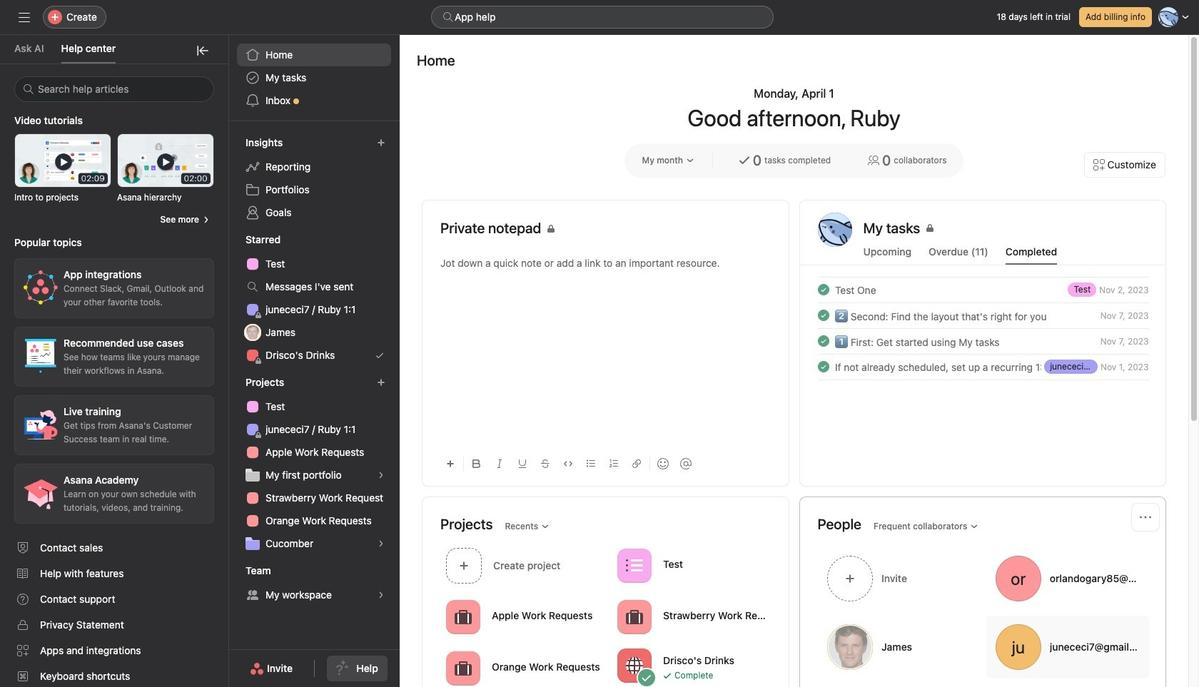 Task type: describe. For each thing, give the bounding box(es) containing it.
projects element
[[229, 370, 400, 558]]

completed checkbox for second list item
[[815, 307, 832, 324]]

completed checkbox for 2nd list item from the bottom of the page
[[815, 333, 832, 350]]

asana hierarchy image
[[118, 134, 214, 187]]

code image
[[564, 460, 573, 468]]

see details, my workspace image
[[377, 591, 386, 600]]

link image
[[633, 460, 641, 468]]

italics image
[[496, 460, 504, 468]]

completed image for second list item
[[815, 307, 832, 324]]

at mention image
[[681, 458, 692, 470]]

numbered list image
[[610, 460, 618, 468]]

emoji image
[[658, 458, 669, 470]]

bulleted list image
[[587, 460, 596, 468]]

bold image
[[473, 460, 481, 468]]

strikethrough image
[[541, 460, 550, 468]]

see details, my first portfolio image
[[377, 471, 386, 480]]

close help & getting started image
[[197, 45, 209, 56]]

help center tab list
[[0, 35, 229, 64]]

2 list item from the top
[[801, 303, 1166, 329]]

insert an object image
[[446, 460, 455, 468]]

starred element
[[229, 227, 400, 370]]



Task type: locate. For each thing, give the bounding box(es) containing it.
1 completed image from the top
[[815, 281, 832, 299]]

completed checkbox for 1st list item from the top
[[815, 281, 832, 299]]

0 vertical spatial completed image
[[815, 281, 832, 299]]

0 vertical spatial completed image
[[815, 307, 832, 324]]

completed image for 2nd list item from the bottom of the page
[[815, 333, 832, 350]]

collapse section image
[[230, 234, 241, 246]]

new project or portfolio image
[[377, 379, 386, 387]]

3 collapse section image from the top
[[230, 566, 241, 577]]

globe image
[[626, 657, 643, 675]]

intro to projects image
[[15, 134, 111, 187]]

3 list item from the top
[[801, 329, 1166, 354]]

2 collapse section image from the top
[[230, 377, 241, 389]]

collapse section image for insights element in the top left of the page
[[230, 137, 241, 149]]

view profile image
[[818, 213, 852, 247]]

1 collapse section image from the top
[[230, 137, 241, 149]]

4 list item from the top
[[801, 354, 1166, 380]]

1 vertical spatial completed image
[[815, 333, 832, 350]]

4 completed checkbox from the top
[[815, 359, 832, 376]]

list image
[[626, 557, 643, 575]]

briefcase image
[[455, 609, 472, 626], [626, 609, 643, 626], [455, 660, 472, 677]]

completed image
[[815, 281, 832, 299], [815, 333, 832, 350]]

underline image
[[518, 460, 527, 468]]

1 vertical spatial collapse section image
[[230, 377, 241, 389]]

see details, cucomber image
[[377, 540, 386, 548]]

toolbar
[[441, 448, 771, 480]]

completed image
[[815, 307, 832, 324], [815, 359, 832, 376]]

list item
[[801, 277, 1166, 303], [801, 303, 1166, 329], [801, 329, 1166, 354], [801, 354, 1166, 380]]

hide sidebar image
[[19, 11, 30, 23]]

collapse section image inside teams 'element'
[[230, 566, 241, 577]]

collapse section image
[[230, 137, 241, 149], [230, 377, 241, 389], [230, 566, 241, 577]]

teams element
[[229, 558, 400, 610]]

Search help articles text field
[[14, 76, 214, 102]]

Completed checkbox
[[815, 281, 832, 299], [815, 307, 832, 324], [815, 333, 832, 350], [815, 359, 832, 376]]

1 completed image from the top
[[815, 307, 832, 324]]

2 vertical spatial collapse section image
[[230, 566, 241, 577]]

1 completed checkbox from the top
[[815, 281, 832, 299]]

3 completed checkbox from the top
[[815, 333, 832, 350]]

0 vertical spatial collapse section image
[[230, 137, 241, 149]]

None field
[[14, 76, 214, 102]]

completed checkbox for 4th list item
[[815, 359, 832, 376]]

2 completed checkbox from the top
[[815, 307, 832, 324]]

actions image
[[1141, 512, 1152, 523]]

collapse section image for the projects element
[[230, 377, 241, 389]]

completed image for 4th list item
[[815, 359, 832, 376]]

1 vertical spatial completed image
[[815, 359, 832, 376]]

2 completed image from the top
[[815, 333, 832, 350]]

2 completed image from the top
[[815, 359, 832, 376]]

completed image for 1st list item from the top
[[815, 281, 832, 299]]

insights element
[[229, 130, 400, 227]]

global element
[[229, 35, 400, 121]]

list box
[[431, 6, 774, 29]]

collapse section image for teams 'element'
[[230, 566, 241, 577]]

1 list item from the top
[[801, 277, 1166, 303]]

new insights image
[[377, 139, 386, 147]]



Task type: vqa. For each thing, say whether or not it's contained in the screenshot.
rightmost briefcase image
yes



